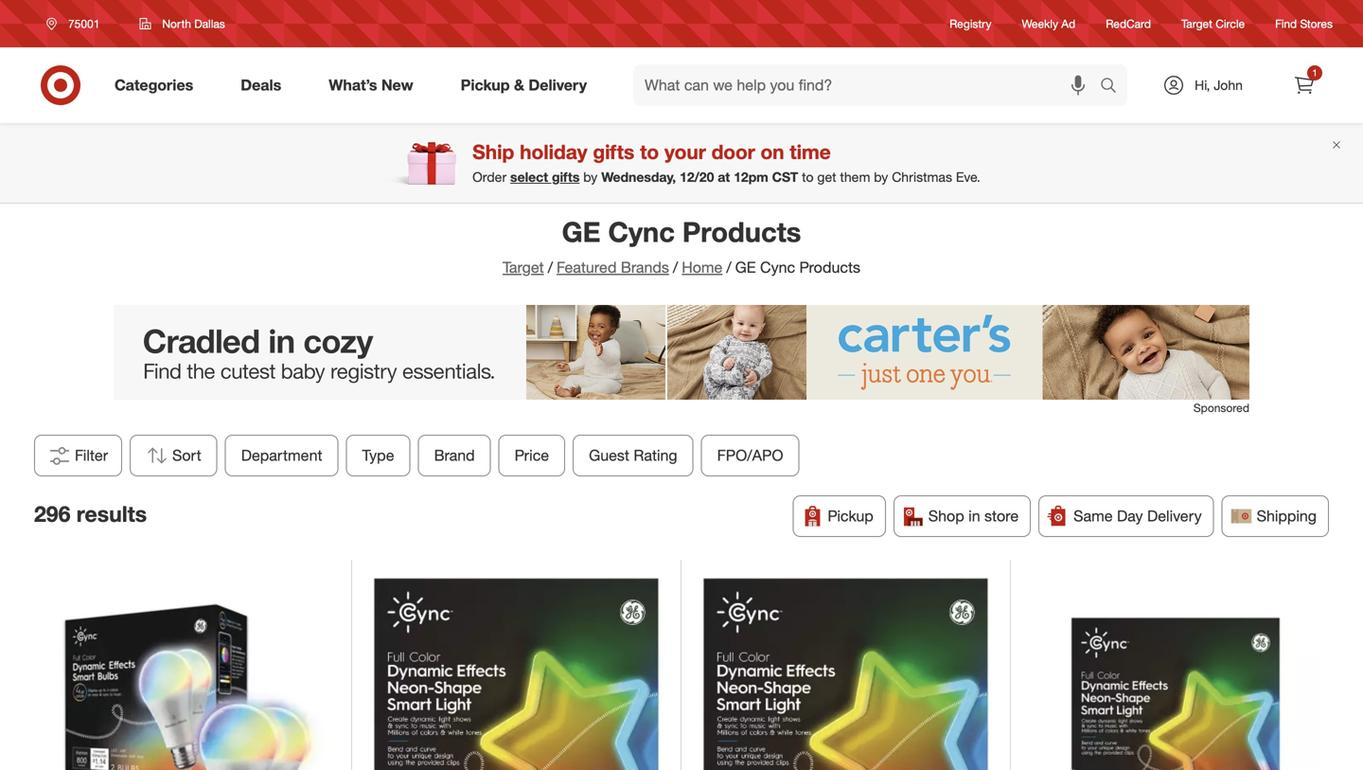 Task type: describe. For each thing, give the bounding box(es) containing it.
shipping button
[[1222, 495, 1330, 537]]

rating
[[634, 446, 678, 465]]

weekly
[[1022, 17, 1059, 31]]

what's new
[[329, 76, 414, 94]]

store
[[985, 507, 1019, 525]]

john
[[1215, 77, 1244, 93]]

stores
[[1301, 17, 1334, 31]]

find stores
[[1276, 17, 1334, 31]]

deals link
[[225, 64, 305, 106]]

guest rating button
[[573, 435, 694, 476]]

1 vertical spatial products
[[800, 258, 861, 277]]

them
[[841, 169, 871, 185]]

brand button
[[418, 435, 491, 476]]

296 results
[[34, 501, 147, 527]]

department
[[241, 446, 323, 465]]

time
[[790, 140, 831, 164]]

cst
[[772, 169, 799, 185]]

75001
[[68, 17, 100, 31]]

guest
[[589, 446, 630, 465]]

search
[[1092, 78, 1138, 96]]

shop
[[929, 507, 965, 525]]

price
[[515, 446, 550, 465]]

2 by from the left
[[875, 169, 889, 185]]

same day delivery
[[1074, 507, 1203, 525]]

featured brands link
[[557, 258, 670, 277]]

0 vertical spatial cync
[[609, 215, 675, 249]]

redcard link
[[1106, 16, 1152, 32]]

north dallas button
[[127, 7, 238, 41]]

get
[[818, 169, 837, 185]]

day
[[1118, 507, 1144, 525]]

0 horizontal spatial to
[[640, 140, 659, 164]]

select
[[511, 169, 548, 185]]

what's
[[329, 76, 377, 94]]

registry
[[950, 17, 992, 31]]

circle
[[1216, 17, 1246, 31]]

target link
[[503, 258, 544, 277]]

1 link
[[1284, 64, 1326, 106]]

featured
[[557, 258, 617, 277]]

hi,
[[1195, 77, 1211, 93]]

1 horizontal spatial gifts
[[593, 140, 635, 164]]

75001 button
[[34, 7, 120, 41]]

pickup & delivery
[[461, 76, 587, 94]]

sponsored
[[1194, 401, 1250, 415]]

weekly ad link
[[1022, 16, 1076, 32]]

order
[[473, 169, 507, 185]]

north
[[162, 17, 191, 31]]

eve.
[[956, 169, 981, 185]]

0 vertical spatial products
[[683, 215, 802, 249]]

in
[[969, 507, 981, 525]]

brands
[[621, 258, 670, 277]]

pickup for pickup
[[828, 507, 874, 525]]

12pm
[[734, 169, 769, 185]]

target circle link
[[1182, 16, 1246, 32]]

find
[[1276, 17, 1298, 31]]

your
[[665, 140, 706, 164]]

ad
[[1062, 17, 1076, 31]]

ship holiday gifts to your door on time order select gifts by wednesday, 12/20 at 12pm cst to get them by christmas eve.
[[473, 140, 981, 185]]

categories link
[[99, 64, 217, 106]]

shop in store button
[[894, 495, 1032, 537]]

type
[[362, 446, 395, 465]]

1 horizontal spatial target
[[1182, 17, 1213, 31]]

delivery for pickup & delivery
[[529, 76, 587, 94]]

12/20
[[680, 169, 715, 185]]

What can we help you find? suggestions appear below search field
[[634, 64, 1105, 106]]

sort button
[[130, 435, 218, 476]]

registry link
[[950, 16, 992, 32]]

dallas
[[194, 17, 225, 31]]



Task type: vqa. For each thing, say whether or not it's contained in the screenshot.
Only ships with $35 orders Free shipping * * Exclusions Apply. In stock at  Baton Rouge Siegen Ready within 2 hours with pickup
no



Task type: locate. For each thing, give the bounding box(es) containing it.
2 horizontal spatial /
[[727, 258, 732, 277]]

0 vertical spatial gifts
[[593, 140, 635, 164]]

products down get
[[800, 258, 861, 277]]

delivery for same day delivery
[[1148, 507, 1203, 525]]

ge cync products target / featured brands / home / ge cync products
[[503, 215, 861, 277]]

find stores link
[[1276, 16, 1334, 32]]

0 vertical spatial to
[[640, 140, 659, 164]]

0 horizontal spatial by
[[584, 169, 598, 185]]

to left get
[[802, 169, 814, 185]]

search button
[[1092, 64, 1138, 110]]

at
[[718, 169, 730, 185]]

gifts down holiday
[[552, 169, 580, 185]]

shop in store
[[929, 507, 1019, 525]]

brand
[[434, 446, 475, 465]]

1 vertical spatial delivery
[[1148, 507, 1203, 525]]

1 / from the left
[[548, 258, 553, 277]]

0 horizontal spatial target
[[503, 258, 544, 277]]

3 / from the left
[[727, 258, 732, 277]]

pickup inside button
[[828, 507, 874, 525]]

shipping
[[1257, 507, 1318, 525]]

ge cync dynamic effect a19 2pk light bulbs image
[[41, 578, 333, 770], [41, 578, 333, 770]]

to up the wednesday, on the top left
[[640, 140, 659, 164]]

same day delivery button
[[1039, 495, 1215, 537]]

pickup
[[461, 76, 510, 94], [828, 507, 874, 525]]

holiday
[[520, 140, 588, 164]]

results
[[76, 501, 147, 527]]

ship
[[473, 140, 515, 164]]

type button
[[346, 435, 411, 476]]

1 vertical spatial cync
[[761, 258, 796, 277]]

cync
[[609, 215, 675, 249], [761, 258, 796, 277]]

2 / from the left
[[673, 258, 678, 277]]

delivery right day
[[1148, 507, 1203, 525]]

ge 16' cync dynamic effects indoor light strip image
[[1030, 578, 1323, 770], [1030, 578, 1323, 770]]

new
[[382, 76, 414, 94]]

same
[[1074, 507, 1113, 525]]

north dallas
[[162, 17, 225, 31]]

gifts
[[593, 140, 635, 164], [552, 169, 580, 185]]

pickup inside 'link'
[[461, 76, 510, 94]]

target circle
[[1182, 17, 1246, 31]]

pickup for pickup & delivery
[[461, 76, 510, 94]]

target left the circle
[[1182, 17, 1213, 31]]

price button
[[499, 435, 566, 476]]

0 horizontal spatial cync
[[609, 215, 675, 249]]

1 vertical spatial gifts
[[552, 169, 580, 185]]

deals
[[241, 76, 282, 94]]

pickup button
[[793, 495, 886, 537]]

sort
[[172, 446, 202, 465]]

cync right home link
[[761, 258, 796, 277]]

by right 'them'
[[875, 169, 889, 185]]

0 vertical spatial pickup
[[461, 76, 510, 94]]

home
[[682, 258, 723, 277]]

home link
[[682, 258, 723, 277]]

by down holiday
[[584, 169, 598, 185]]

delivery right &
[[529, 76, 587, 94]]

fpo/apo
[[718, 446, 784, 465]]

wednesday,
[[602, 169, 676, 185]]

0 horizontal spatial delivery
[[529, 76, 587, 94]]

products up home
[[683, 215, 802, 249]]

ge right home link
[[736, 258, 756, 277]]

1 horizontal spatial to
[[802, 169, 814, 185]]

ge
[[562, 215, 601, 249], [736, 258, 756, 277]]

target left featured
[[503, 258, 544, 277]]

to
[[640, 140, 659, 164], [802, 169, 814, 185]]

0 vertical spatial target
[[1182, 17, 1213, 31]]

1 vertical spatial target
[[503, 258, 544, 277]]

delivery inside button
[[1148, 507, 1203, 525]]

by
[[584, 169, 598, 185], [875, 169, 889, 185]]

christmas
[[892, 169, 953, 185]]

/ right home link
[[727, 258, 732, 277]]

door
[[712, 140, 756, 164]]

1 horizontal spatial cync
[[761, 258, 796, 277]]

advertisement region
[[114, 305, 1250, 400]]

guest rating
[[589, 446, 678, 465]]

ge up featured
[[562, 215, 601, 249]]

delivery
[[529, 76, 587, 94], [1148, 507, 1203, 525]]

1 horizontal spatial ge
[[736, 258, 756, 277]]

ge 10' cync dynamic effects neon rope image
[[371, 578, 663, 770], [371, 578, 663, 770], [700, 578, 992, 770], [700, 578, 992, 770]]

296
[[34, 501, 70, 527]]

1 vertical spatial ge
[[736, 258, 756, 277]]

filter button
[[34, 435, 122, 476]]

target
[[1182, 17, 1213, 31], [503, 258, 544, 277]]

1 horizontal spatial pickup
[[828, 507, 874, 525]]

weekly ad
[[1022, 17, 1076, 31]]

categories
[[115, 76, 193, 94]]

gifts up the wednesday, on the top left
[[593, 140, 635, 164]]

0 vertical spatial delivery
[[529, 76, 587, 94]]

0 horizontal spatial ge
[[562, 215, 601, 249]]

&
[[514, 76, 525, 94]]

department button
[[225, 435, 339, 476]]

1 by from the left
[[584, 169, 598, 185]]

/
[[548, 258, 553, 277], [673, 258, 678, 277], [727, 258, 732, 277]]

delivery inside 'link'
[[529, 76, 587, 94]]

1 horizontal spatial delivery
[[1148, 507, 1203, 525]]

1
[[1313, 67, 1318, 79]]

/ left home link
[[673, 258, 678, 277]]

0 horizontal spatial pickup
[[461, 76, 510, 94]]

1 vertical spatial to
[[802, 169, 814, 185]]

what's new link
[[313, 64, 437, 106]]

0 horizontal spatial /
[[548, 258, 553, 277]]

1 horizontal spatial /
[[673, 258, 678, 277]]

1 vertical spatial pickup
[[828, 507, 874, 525]]

redcard
[[1106, 17, 1152, 31]]

pickup & delivery link
[[445, 64, 611, 106]]

fpo/apo button
[[702, 435, 800, 476]]

hi, john
[[1195, 77, 1244, 93]]

0 vertical spatial ge
[[562, 215, 601, 249]]

filter
[[75, 446, 108, 465]]

products
[[683, 215, 802, 249], [800, 258, 861, 277]]

cync up brands
[[609, 215, 675, 249]]

on
[[761, 140, 785, 164]]

0 horizontal spatial gifts
[[552, 169, 580, 185]]

target inside ge cync products target / featured brands / home / ge cync products
[[503, 258, 544, 277]]

/ right target link
[[548, 258, 553, 277]]

1 horizontal spatial by
[[875, 169, 889, 185]]



